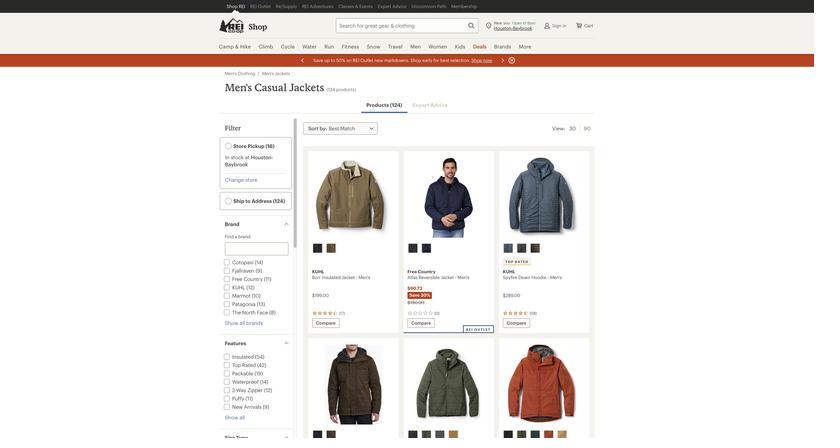 Task type: locate. For each thing, give the bounding box(es) containing it.
2 horizontal spatial -
[[548, 275, 549, 280]]

show down the
[[225, 320, 238, 326]]

all
[[240, 320, 245, 326], [240, 414, 245, 420]]

rated up "packable"
[[242, 362, 256, 368]]

ship to address (124)
[[232, 198, 285, 204]]

(14) inside cotopaxi (14) fjallraven (9) free country (11) kuhl (12) marmot (10) patagonia (13) the north face (8)
[[255, 259, 263, 265]]

to inside ship to address (124) button
[[246, 198, 251, 204]]

1 horizontal spatial black image
[[504, 431, 513, 438]]

1 vertical spatial &
[[235, 43, 239, 49]]

2 jacket from the left
[[441, 275, 454, 280]]

1 vertical spatial (12)
[[264, 387, 272, 393]]

2 compare from the left
[[412, 320, 431, 326]]

camp & hike
[[219, 43, 251, 49]]

0 vertical spatial all
[[240, 320, 245, 326]]

(12) inside "insulated (54) top rated (42) packable (19) waterproof (14) 2-way zipper (12) puffy (11) new arrivals (9)"
[[264, 387, 272, 393]]

2 black image from the left
[[504, 431, 513, 438]]

0 horizontal spatial houston-
[[251, 154, 273, 160]]

espresso image
[[313, 244, 322, 253]]

deals
[[473, 43, 487, 49]]

to right up
[[331, 57, 335, 63]]

1 vertical spatial baybrook
[[225, 161, 248, 167]]

(11) right 'free country' "link"
[[264, 276, 271, 282]]

face
[[257, 309, 268, 315]]

compare for third compare button from left
[[507, 320, 527, 326]]

show all brands
[[225, 320, 263, 326]]

packable link
[[223, 370, 253, 376]]

save inside promotional messages marquee
[[313, 57, 323, 63]]

country up reversible
[[418, 269, 436, 274]]

chestnut image
[[449, 431, 458, 438]]

1 vertical spatial show
[[225, 414, 238, 420]]

- inside kuhl burr insulated jacket - men's
[[356, 275, 358, 280]]

houston-
[[494, 25, 513, 31], [251, 154, 273, 160]]

(11)
[[264, 276, 271, 282], [246, 395, 253, 401]]

previous message image
[[299, 57, 307, 64]]

fjallraven link
[[223, 268, 255, 274]]

2 show from the top
[[225, 414, 238, 420]]

0 horizontal spatial black image
[[409, 431, 418, 438]]

(10)
[[252, 293, 261, 299]]

0 vertical spatial to
[[331, 57, 335, 63]]

free inside free country atlas reversible jacket - men's
[[408, 269, 417, 274]]

0 horizontal spatial outlet
[[258, 4, 271, 9]]

(124) inside ship to address (124) button
[[273, 198, 285, 204]]

classes
[[339, 4, 354, 9]]

1 vertical spatial rated
[[242, 362, 256, 368]]

black image left deep forest image
[[409, 431, 418, 438]]

men button
[[407, 39, 425, 55]]

1 horizontal spatial (11)
[[264, 276, 271, 282]]

- for kuhl spyfire down hoodie - men's
[[548, 275, 549, 280]]

kids
[[455, 43, 466, 49]]

jacket right reversible
[[441, 275, 454, 280]]

products (124) button
[[362, 98, 408, 113]]

0 vertical spatial outlet
[[258, 4, 271, 9]]

1 horizontal spatial houston-
[[494, 25, 513, 31]]

jackets left (124 at the left
[[289, 81, 325, 93]]

rated inside "insulated (54) top rated (42) packable (19) waterproof (14) 2-way zipper (12) puffy (11) new arrivals (9)"
[[242, 362, 256, 368]]

0 vertical spatial show
[[225, 320, 238, 326]]

1 vertical spatial all
[[240, 414, 245, 420]]

group for kuhl spyfire down hoodie - men's 0 image
[[502, 242, 587, 255]]

0 vertical spatial top
[[506, 260, 514, 264]]

search image
[[468, 22, 476, 29]]

expert advice link
[[376, 0, 409, 13]]

brands
[[247, 320, 263, 326]]

kuhl up spyfire
[[503, 269, 516, 274]]

free up atlas
[[408, 269, 417, 274]]

all inside button
[[240, 414, 245, 420]]

2 compare button from the left
[[408, 318, 435, 328]]

0 horizontal spatial -
[[356, 275, 358, 280]]

group for kuhl burr insulated jacket - men's 0 "image"
[[311, 242, 396, 255]]

top
[[506, 260, 514, 264], [232, 362, 241, 368]]

0 vertical spatial houston-
[[494, 25, 513, 31]]

1 vertical spatial free
[[232, 276, 243, 282]]

kuhl
[[312, 269, 325, 274], [503, 269, 516, 274], [232, 284, 245, 290]]

0 vertical spatial (12)
[[247, 284, 255, 290]]

compare button down (17)
[[312, 318, 340, 328]]

0 horizontal spatial compare
[[316, 320, 336, 326]]

0 horizontal spatial baybrook
[[225, 161, 248, 167]]

show inside 'button'
[[225, 320, 238, 326]]

0 horizontal spatial rated
[[242, 362, 256, 368]]

kuhl inside "kuhl spyfire down hoodie - men's"
[[503, 269, 516, 274]]

1 black image from the left
[[409, 431, 418, 438]]

1 horizontal spatial jacket
[[441, 275, 454, 280]]

1 horizontal spatial compare button
[[408, 318, 435, 328]]

free
[[408, 269, 417, 274], [232, 276, 243, 282]]

1 horizontal spatial to
[[331, 57, 335, 63]]

hike
[[240, 43, 251, 49]]

1 horizontal spatial &
[[355, 4, 358, 9]]

1 horizontal spatial (124)
[[390, 102, 403, 108]]

rei left the outlet
[[467, 328, 474, 331]]

0 horizontal spatial (9)
[[256, 268, 262, 274]]

basalt image
[[436, 431, 445, 438]]

to
[[331, 57, 335, 63], [246, 198, 251, 204]]

0 horizontal spatial jacket
[[342, 275, 355, 280]]

shop left the now
[[472, 57, 482, 63]]

$199.00
[[312, 293, 329, 298]]

$289.00
[[503, 293, 521, 298]]

baybrook down til
[[513, 25, 533, 31]]

(124) right the products
[[390, 102, 403, 108]]

0 horizontal spatial (12)
[[247, 284, 255, 290]]

1 horizontal spatial expert
[[413, 102, 429, 108]]

1 horizontal spatial expert advice
[[413, 102, 448, 108]]

shop down rei outlet link
[[249, 22, 267, 31]]

None search field
[[325, 18, 479, 33]]

(14) down (19) at the bottom of page
[[260, 379, 269, 385]]

all down the north face link on the left bottom of page
[[240, 320, 245, 326]]

2-
[[232, 387, 237, 393]]

cart link
[[572, 18, 598, 33]]

men's
[[225, 71, 237, 76], [262, 71, 274, 76], [225, 81, 252, 93], [359, 275, 370, 280], [458, 275, 470, 280], [551, 275, 562, 280]]

rei left adventures
[[302, 4, 309, 9]]

(14) inside "insulated (54) top rated (42) packable (19) waterproof (14) 2-way zipper (12) puffy (11) new arrivals (9)"
[[260, 379, 269, 385]]

0 horizontal spatial &
[[235, 43, 239, 49]]

1 jacket from the left
[[342, 275, 355, 280]]

1 compare button from the left
[[312, 318, 340, 328]]

insulated link
[[223, 354, 254, 360]]

jackets up men's casual jackets (124 products)
[[275, 71, 290, 76]]

0 vertical spatial free
[[408, 269, 417, 274]]

early
[[423, 57, 433, 63]]

expert advice inside button
[[413, 102, 448, 108]]

more button
[[515, 39, 536, 55]]

men's inside kuhl burr insulated jacket - men's
[[359, 275, 370, 280]]

90
[[584, 125, 591, 131]]

1 horizontal spatial compare
[[412, 320, 431, 326]]

to inside promotional messages marquee
[[331, 57, 335, 63]]

camp
[[219, 43, 234, 49]]

1 vertical spatial country
[[244, 276, 263, 282]]

0 horizontal spatial compare button
[[312, 318, 340, 328]]

(12) up (10)
[[247, 284, 255, 290]]

compare down $130.00
[[412, 320, 431, 326]]

advice
[[393, 4, 407, 9], [431, 102, 448, 108]]

30
[[570, 125, 576, 131]]

0 vertical spatial expert advice
[[378, 4, 407, 9]]

houston- down the you
[[494, 25, 513, 31]]

compare button
[[312, 318, 340, 328], [408, 318, 435, 328], [503, 318, 531, 328]]

pickup
[[248, 143, 265, 149]]

0 vertical spatial (124)
[[390, 102, 403, 108]]

jacket inside free country atlas reversible jacket - men's
[[441, 275, 454, 280]]

0 vertical spatial jackets
[[275, 71, 290, 76]]

advice inside shop "banner"
[[393, 4, 407, 9]]

insulated right burr
[[322, 275, 341, 280]]

1 vertical spatial top
[[232, 362, 241, 368]]

compare button down (58)
[[503, 318, 531, 328]]

outlet up shop link
[[258, 4, 271, 9]]

snow button
[[363, 39, 385, 55]]

the
[[232, 309, 241, 315]]

next message image
[[499, 57, 507, 64]]

kuhl up marmot link
[[232, 284, 245, 290]]

new
[[232, 404, 243, 410]]

1 horizontal spatial insulated
[[322, 275, 341, 280]]

top inside "insulated (54) top rated (42) packable (19) waterproof (14) 2-way zipper (12) puffy (11) new arrivals (9)"
[[232, 362, 241, 368]]

1 horizontal spatial (9)
[[263, 404, 269, 410]]

(14) down find a brand text field
[[255, 259, 263, 265]]

2 all from the top
[[240, 414, 245, 420]]

(9) right the "fjallraven"
[[256, 268, 262, 274]]

1 vertical spatial (11)
[[246, 395, 253, 401]]

3 - from the left
[[548, 275, 549, 280]]

autumn leaf image
[[545, 431, 554, 438]]

group for kuhl kollusion fleece lined jacket - men's 0 image
[[311, 428, 396, 438]]

1 horizontal spatial rated
[[516, 260, 529, 264]]

top rated link
[[223, 362, 256, 368]]

1 horizontal spatial (12)
[[264, 387, 272, 393]]

expert inside button
[[413, 102, 429, 108]]

0 horizontal spatial insulated
[[232, 354, 254, 360]]

1 vertical spatial (124)
[[273, 198, 285, 204]]

rei inside compare rei outlet
[[467, 328, 474, 331]]

jacket
[[342, 275, 355, 280], [441, 275, 454, 280]]

rei right on
[[353, 57, 359, 63]]

1 vertical spatial to
[[246, 198, 251, 204]]

& left events
[[355, 4, 358, 9]]

deep forest image
[[422, 431, 431, 438]]

shop up rei co-op, go to rei.com home page link
[[227, 4, 238, 9]]

0 horizontal spatial to
[[246, 198, 251, 204]]

50%
[[336, 57, 345, 63]]

brands
[[495, 43, 512, 49]]

patagonia
[[232, 301, 256, 307]]

store
[[233, 143, 247, 149]]

1 compare from the left
[[316, 320, 336, 326]]

group
[[311, 242, 396, 255], [407, 242, 491, 255], [502, 242, 587, 255], [311, 428, 396, 438], [407, 428, 491, 438], [502, 428, 587, 438]]

markdowns.
[[384, 57, 409, 63]]

expert advice
[[378, 4, 407, 9], [413, 102, 448, 108]]

kuhl inside cotopaxi (14) fjallraven (9) free country (11) kuhl (12) marmot (10) patagonia (13) the north face (8)
[[232, 284, 245, 290]]

rei left rei outlet
[[239, 4, 245, 9]]

insulated (54) top rated (42) packable (19) waterproof (14) 2-way zipper (12) puffy (11) new arrivals (9)
[[232, 354, 272, 410]]

near you open til 8pm houston-baybrook
[[494, 20, 536, 31]]

reversible
[[419, 275, 440, 280]]

0 horizontal spatial save
[[313, 57, 323, 63]]

compare down $289.00
[[507, 320, 527, 326]]

1 vertical spatial save
[[410, 292, 420, 298]]

more
[[519, 43, 532, 49]]

to right ship
[[246, 198, 251, 204]]

pause banner message scrolling image
[[508, 57, 516, 64]]

0 vertical spatial &
[[355, 4, 358, 9]]

1 horizontal spatial free
[[408, 269, 417, 274]]

- inside "kuhl spyfire down hoodie - men's"
[[548, 275, 549, 280]]

top down midnight blue icon
[[506, 260, 514, 264]]

2 horizontal spatial compare
[[507, 320, 527, 326]]

1 horizontal spatial -
[[455, 275, 457, 280]]

0 horizontal spatial advice
[[393, 4, 407, 9]]

(58)
[[530, 311, 537, 315]]

classes & events
[[339, 4, 373, 9]]

1 - from the left
[[356, 275, 358, 280]]

rated down blackout image
[[516, 260, 529, 264]]

0 horizontal spatial free
[[232, 276, 243, 282]]

(9) right arrivals
[[263, 404, 269, 410]]

show inside button
[[225, 414, 238, 420]]

top up packable link
[[232, 362, 241, 368]]

sign
[[553, 23, 562, 28]]

show all
[[225, 414, 245, 420]]

expert
[[378, 4, 392, 9], [413, 102, 429, 108]]

0 vertical spatial (14)
[[255, 259, 263, 265]]

free down fjallraven link
[[232, 276, 243, 282]]

til
[[524, 20, 527, 25]]

show for show all brands
[[225, 320, 238, 326]]

group for free country atlas reversible jacket - men's 0 image
[[407, 242, 491, 255]]

kuhl link
[[223, 284, 245, 290]]

1 show from the top
[[225, 320, 238, 326]]

kuhl inside kuhl burr insulated jacket - men's
[[312, 269, 325, 274]]

jackets
[[275, 71, 290, 76], [289, 81, 325, 93]]

all inside 'button'
[[240, 320, 245, 326]]

0 vertical spatial (11)
[[264, 276, 271, 282]]

store pickup (16)
[[232, 143, 275, 149]]

climb
[[259, 43, 273, 49]]

3 compare from the left
[[507, 320, 527, 326]]

1 horizontal spatial save
[[410, 292, 420, 298]]

country down the "fjallraven"
[[244, 276, 263, 282]]

baybrook down stock
[[225, 161, 248, 167]]

None field
[[336, 18, 479, 33]]

1 vertical spatial insulated
[[232, 354, 254, 360]]

(42)
[[257, 362, 266, 368]]

(124)
[[390, 102, 403, 108], [273, 198, 285, 204]]

1 vertical spatial advice
[[431, 102, 448, 108]]

save left up
[[313, 57, 323, 63]]

rei outlet
[[250, 4, 271, 9]]

products)
[[336, 87, 356, 92]]

& for classes
[[355, 4, 358, 9]]

Search for great gear & clothing text field
[[336, 18, 479, 33]]

1 vertical spatial expert advice
[[413, 102, 448, 108]]

all down new arrivals "link"
[[240, 414, 245, 420]]

jacket inside kuhl burr insulated jacket - men's
[[342, 275, 355, 280]]

0 horizontal spatial expert advice
[[378, 4, 407, 9]]

now
[[484, 57, 492, 63]]

insulated up "top rated" link
[[232, 354, 254, 360]]

0 vertical spatial expert
[[378, 4, 392, 9]]

save down $90.73
[[410, 292, 420, 298]]

none field inside shop "banner"
[[336, 18, 479, 33]]

0 horizontal spatial kuhl
[[232, 284, 245, 290]]

address
[[252, 198, 272, 204]]

(11) up arrivals
[[246, 395, 253, 401]]

(12) right zipper
[[264, 387, 272, 393]]

& left hike
[[235, 43, 239, 49]]

0 vertical spatial insulated
[[322, 275, 341, 280]]

compare down $199.00
[[316, 320, 336, 326]]

90 link
[[584, 124, 591, 133]]

1 horizontal spatial baybrook
[[513, 25, 533, 31]]

2 horizontal spatial compare button
[[503, 318, 531, 328]]

1 horizontal spatial advice
[[431, 102, 448, 108]]

0 vertical spatial (9)
[[256, 268, 262, 274]]

0 vertical spatial save
[[313, 57, 323, 63]]

1 vertical spatial (14)
[[260, 379, 269, 385]]

1 all from the top
[[240, 320, 245, 326]]

rei inside promotional messages marquee
[[353, 57, 359, 63]]

0 horizontal spatial top
[[232, 362, 241, 368]]

adventures
[[310, 4, 334, 9]]

2 horizontal spatial kuhl
[[503, 269, 516, 274]]

blackout image
[[313, 431, 322, 438]]

1 vertical spatial outlet
[[360, 57, 373, 63]]

baybrook inside houston- baybrook
[[225, 161, 248, 167]]

show down new
[[225, 414, 238, 420]]

0 vertical spatial advice
[[393, 4, 407, 9]]

new arrivals link
[[223, 404, 262, 410]]

1 vertical spatial expert
[[413, 102, 429, 108]]

save inside $90.73 save 30% $130.00
[[410, 292, 420, 298]]

compare button down (0)
[[408, 318, 435, 328]]

show for show all
[[225, 414, 238, 420]]

(124) inside "products (124)" button
[[390, 102, 403, 108]]

(9) inside "insulated (54) top rated (42) packable (19) waterproof (14) 2-way zipper (12) puffy (11) new arrivals (9)"
[[263, 404, 269, 410]]

1 horizontal spatial country
[[418, 269, 436, 274]]

jacket right burr
[[342, 275, 355, 280]]

outlet left new
[[360, 57, 373, 63]]

deep forest image
[[518, 431, 527, 438]]

men's clothing link
[[225, 71, 256, 76]]

& inside dropdown button
[[235, 43, 239, 49]]

0 horizontal spatial expert
[[378, 4, 392, 9]]

free inside cotopaxi (14) fjallraven (9) free country (11) kuhl (12) marmot (10) patagonia (13) the north face (8)
[[232, 276, 243, 282]]

black image left deep forest icon on the right of the page
[[504, 431, 513, 438]]

black image
[[409, 431, 418, 438], [504, 431, 513, 438]]

find
[[225, 234, 234, 239]]

1 horizontal spatial kuhl
[[312, 269, 325, 274]]

0 horizontal spatial country
[[244, 276, 263, 282]]

(124) right address
[[273, 198, 285, 204]]

khaki image
[[327, 244, 336, 253]]

0 horizontal spatial (124)
[[273, 198, 285, 204]]

fjallraven keb padded insulated hoodie - men's 0 image
[[408, 342, 490, 427]]

houston- down pickup
[[251, 154, 273, 160]]

kuhl up burr
[[312, 269, 325, 274]]

insulated
[[322, 275, 341, 280], [232, 354, 254, 360]]

1 vertical spatial (9)
[[263, 404, 269, 410]]

0 horizontal spatial (11)
[[246, 395, 253, 401]]

cotopaxi link
[[223, 259, 254, 265]]

2 - from the left
[[455, 275, 457, 280]]

0 vertical spatial baybrook
[[513, 25, 533, 31]]

kuhl spyfire down hoodie - men's 0 image
[[503, 155, 586, 240]]

country inside free country atlas reversible jacket - men's
[[418, 269, 436, 274]]

0 vertical spatial country
[[418, 269, 436, 274]]

(16)
[[266, 143, 275, 149]]

1 vertical spatial houston-
[[251, 154, 273, 160]]

1 horizontal spatial outlet
[[360, 57, 373, 63]]

zipper
[[248, 387, 263, 393]]

baybrook
[[513, 25, 533, 31], [225, 161, 248, 167]]

rei inside "link"
[[302, 4, 309, 9]]



Task type: describe. For each thing, give the bounding box(es) containing it.
all for show all
[[240, 414, 245, 420]]

$90.73
[[408, 286, 423, 291]]

change store
[[225, 177, 258, 183]]

insulated inside "insulated (54) top rated (42) packable (19) waterproof (14) 2-way zipper (12) puffy (11) new arrivals (9)"
[[232, 354, 254, 360]]

- for kuhl burr insulated jacket - men's
[[356, 275, 358, 280]]

houston- inside the near you open til 8pm houston-baybrook
[[494, 25, 513, 31]]

compare button for insulated
[[312, 318, 340, 328]]

climb button
[[255, 39, 277, 55]]

Find a brand text field
[[225, 242, 289, 255]]

black image for fjallraven keb padded insulated hoodie - men's 0 image
[[409, 431, 418, 438]]

houston- inside houston- baybrook
[[251, 154, 273, 160]]

shop rei link
[[224, 0, 248, 13]]

show all button
[[225, 414, 245, 421]]

sign in link
[[541, 19, 569, 32]]

save up to 50% on rei outlet new markdowns. shop early for best selection. shop now
[[313, 57, 492, 63]]

outlet inside shop "banner"
[[258, 4, 271, 9]]

in stock at
[[225, 154, 251, 160]]

(19)
[[255, 370, 263, 376]]

show all brands button
[[225, 320, 263, 327]]

none search field inside shop "banner"
[[325, 18, 479, 33]]

jet black image
[[409, 244, 418, 253]]

stock
[[231, 154, 244, 160]]

water button
[[299, 39, 321, 55]]

(11) inside "insulated (54) top rated (42) packable (19) waterproof (14) 2-way zipper (12) puffy (11) new arrivals (9)"
[[246, 395, 253, 401]]

kuhl burr insulated jacket - men's 0 image
[[312, 155, 395, 240]]

1 vertical spatial jackets
[[289, 81, 325, 93]]

best
[[441, 57, 449, 63]]

fitness button
[[338, 39, 363, 55]]

hoodie
[[532, 275, 547, 280]]

free country atlas reversible jacket - men's 0 image
[[408, 155, 490, 240]]

uncommon path
[[412, 4, 446, 9]]

(13)
[[257, 301, 265, 307]]

brand
[[225, 221, 240, 227]]

cotopaxi
[[232, 259, 254, 265]]

find a brand
[[225, 234, 251, 239]]

shop link
[[249, 22, 267, 31]]

membership link
[[449, 0, 480, 13]]

top rated
[[506, 260, 529, 264]]

compare inside compare rei outlet
[[412, 320, 431, 326]]

group for fjallraven skogso padded insulated jacket - men's 0 'image' in the bottom right of the page
[[502, 428, 587, 438]]

casual
[[255, 81, 287, 93]]

selection.
[[451, 57, 470, 63]]

expert inside shop "banner"
[[378, 4, 392, 9]]

puffy link
[[223, 395, 244, 401]]

kids button
[[452, 39, 470, 55]]

kuhl burr insulated jacket - men's
[[312, 269, 370, 280]]

blackout image
[[518, 244, 527, 253]]

fjallraven skogso padded insulated jacket - men's 0 image
[[503, 342, 586, 427]]

products
[[367, 102, 389, 108]]

travel button
[[385, 39, 407, 55]]

on
[[346, 57, 352, 63]]

open
[[513, 20, 523, 25]]

free country link
[[223, 276, 263, 282]]

ship to address (124) button
[[221, 194, 290, 208]]

- inside free country atlas reversible jacket - men's
[[455, 275, 457, 280]]

packable
[[232, 370, 253, 376]]

$130.00
[[408, 300, 425, 305]]

all for show all brands
[[240, 320, 245, 326]]

2-way zipper link
[[223, 387, 263, 393]]

black image for fjallraven skogso padded insulated jacket - men's 0 'image' in the bottom right of the page
[[504, 431, 513, 438]]

country inside cotopaxi (14) fjallraven (9) free country (11) kuhl (12) marmot (10) patagonia (13) the north face (8)
[[244, 276, 263, 282]]

uncommon
[[412, 4, 436, 9]]

(54)
[[255, 354, 265, 360]]

group for fjallraven keb padded insulated hoodie - men's 0 image
[[407, 428, 491, 438]]

& for camp
[[235, 43, 239, 49]]

change store button
[[225, 176, 258, 183]]

in
[[225, 154, 230, 160]]

membership
[[452, 4, 477, 9]]

puffy
[[232, 395, 244, 401]]

turkish coffee image
[[327, 431, 336, 438]]

kuhl kollusion fleece lined jacket - men's 0 image
[[312, 342, 395, 427]]

features button
[[220, 335, 294, 352]]

brand button
[[220, 215, 294, 233]]

path
[[437, 4, 446, 9]]

men's inside free country atlas reversible jacket - men's
[[458, 275, 470, 280]]

rei adventures
[[302, 4, 334, 9]]

atlas
[[408, 275, 418, 280]]

dark navy image
[[422, 244, 431, 253]]

men's casual jackets (124 products)
[[225, 81, 356, 93]]

rei adventures link
[[300, 0, 336, 13]]

uncommon path link
[[409, 0, 449, 13]]

change
[[225, 177, 244, 183]]

shop banner
[[0, 0, 815, 55]]

outlet inside promotional messages marquee
[[360, 57, 373, 63]]

outlet
[[475, 328, 491, 331]]

cotopaxi (14) fjallraven (9) free country (11) kuhl (12) marmot (10) patagonia (13) the north face (8)
[[232, 259, 276, 315]]

3 compare button from the left
[[503, 318, 531, 328]]

expert advice button
[[408, 98, 453, 112]]

at
[[245, 154, 250, 160]]

camp & hike button
[[219, 39, 255, 55]]

free country atlas reversible jacket - men's
[[408, 269, 470, 280]]

(9) inside cotopaxi (14) fjallraven (9) free country (11) kuhl (12) marmot (10) patagonia (13) the north face (8)
[[256, 268, 262, 274]]

re/supply
[[276, 4, 297, 9]]

a
[[235, 234, 237, 239]]

promotional messages marquee
[[0, 54, 815, 67]]

compare button for atlas
[[408, 318, 435, 328]]

for
[[434, 57, 439, 63]]

rei co-op, go to rei.com home page image
[[219, 18, 244, 33]]

advice inside button
[[431, 102, 448, 108]]

way
[[237, 387, 246, 393]]

deals button
[[470, 39, 491, 55]]

products (124)
[[367, 102, 403, 108]]

buckwheat brown image
[[558, 431, 567, 438]]

compare for insulated compare button
[[316, 320, 336, 326]]

insulated inside kuhl burr insulated jacket - men's
[[322, 275, 341, 280]]

men's inside "kuhl spyfire down hoodie - men's"
[[551, 275, 562, 280]]

clothing
[[238, 71, 256, 76]]

kuhl for burr
[[312, 269, 325, 274]]

waterproof link
[[223, 379, 259, 385]]

(12) inside cotopaxi (14) fjallraven (9) free country (11) kuhl (12) marmot (10) patagonia (13) the north face (8)
[[247, 284, 255, 290]]

1 horizontal spatial top
[[506, 260, 514, 264]]

cart
[[585, 23, 594, 28]]

north
[[242, 309, 256, 315]]

midnight blue image
[[504, 244, 513, 253]]

8pm
[[528, 20, 536, 25]]

fjallraven
[[232, 268, 255, 274]]

turkish coffee image
[[531, 244, 540, 253]]

cycle
[[281, 43, 295, 49]]

near
[[494, 20, 503, 25]]

rei right shop rei
[[250, 4, 257, 9]]

kuhl for spyfire
[[503, 269, 516, 274]]

expert advice inside shop "banner"
[[378, 4, 407, 9]]

rei co-op, go to rei.com home page link
[[219, 18, 244, 33]]

brands button
[[491, 39, 515, 55]]

events
[[360, 4, 373, 9]]

0 vertical spatial rated
[[516, 260, 529, 264]]

marmot link
[[223, 293, 251, 299]]

sign in
[[553, 23, 567, 28]]

shop left early
[[411, 57, 421, 63]]

baybrook inside the near you open til 8pm houston-baybrook
[[513, 25, 533, 31]]

(11) inside cotopaxi (14) fjallraven (9) free country (11) kuhl (12) marmot (10) patagonia (13) the north face (8)
[[264, 276, 271, 282]]

arrivals
[[244, 404, 262, 410]]

dark navy image
[[531, 431, 540, 438]]



Task type: vqa. For each thing, say whether or not it's contained in the screenshot.


